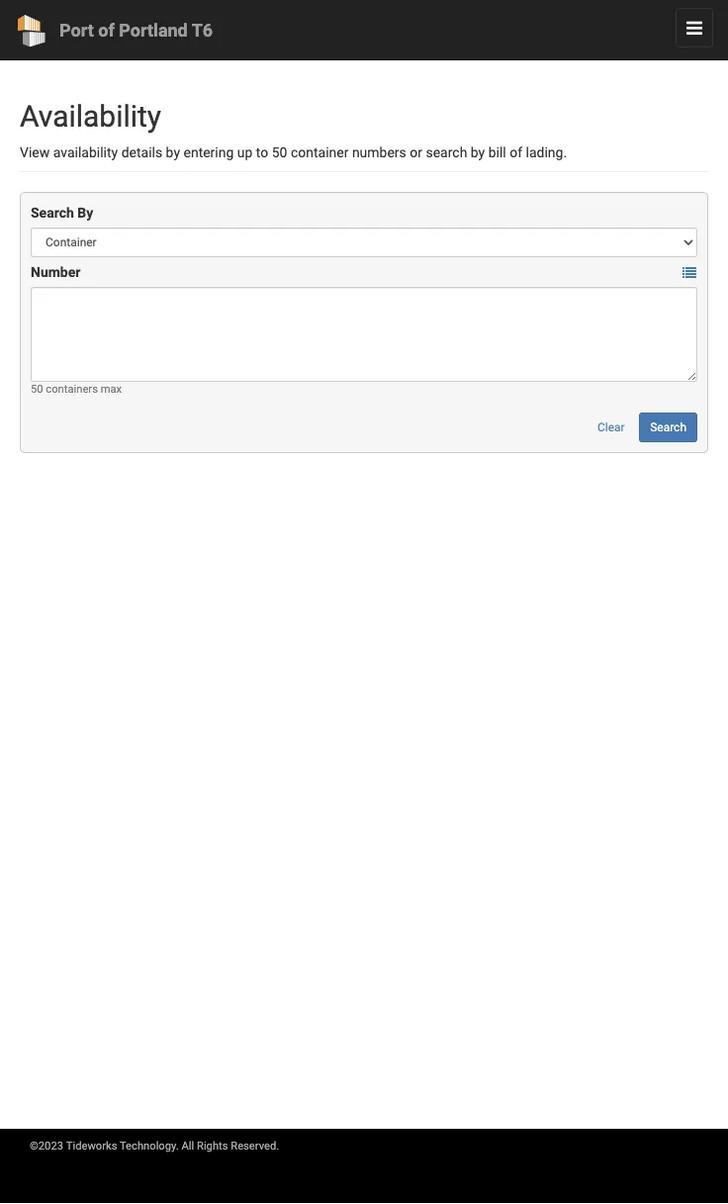 Task type: locate. For each thing, give the bounding box(es) containing it.
clear
[[598, 421, 625, 434]]

0 horizontal spatial by
[[166, 144, 180, 160]]

of
[[98, 20, 115, 41], [510, 144, 523, 160]]

entering
[[184, 144, 234, 160]]

search inside search button
[[650, 421, 687, 434]]

0 vertical spatial search
[[31, 205, 74, 221]]

view
[[20, 144, 50, 160]]

©2023 tideworks technology. all rights reserved.
[[30, 1140, 279, 1153]]

clear button
[[587, 413, 636, 442]]

availability
[[53, 144, 118, 160]]

numbers
[[352, 144, 407, 160]]

2 by from the left
[[471, 144, 485, 160]]

search right "clear" button
[[650, 421, 687, 434]]

1 horizontal spatial by
[[471, 144, 485, 160]]

portland
[[119, 20, 188, 41]]

t6
[[192, 20, 213, 41]]

search
[[31, 205, 74, 221], [650, 421, 687, 434]]

of right bill
[[510, 144, 523, 160]]

©2023 tideworks
[[30, 1140, 117, 1153]]

1 horizontal spatial 50
[[272, 144, 287, 160]]

0 horizontal spatial search
[[31, 205, 74, 221]]

0 horizontal spatial of
[[98, 20, 115, 41]]

technology.
[[120, 1140, 179, 1153]]

search by
[[31, 205, 93, 221]]

search button
[[639, 413, 698, 442]]

details
[[121, 144, 162, 160]]

or
[[410, 144, 423, 160]]

1 vertical spatial of
[[510, 144, 523, 160]]

50 left containers
[[31, 383, 43, 396]]

search left by
[[31, 205, 74, 221]]

by left bill
[[471, 144, 485, 160]]

1 by from the left
[[166, 144, 180, 160]]

by
[[166, 144, 180, 160], [471, 144, 485, 160]]

by right details
[[166, 144, 180, 160]]

1 vertical spatial search
[[650, 421, 687, 434]]

0 horizontal spatial 50
[[31, 383, 43, 396]]

50
[[272, 144, 287, 160], [31, 383, 43, 396]]

0 vertical spatial of
[[98, 20, 115, 41]]

of right port
[[98, 20, 115, 41]]

container
[[291, 144, 349, 160]]

show list image
[[683, 266, 697, 280]]

1 horizontal spatial search
[[650, 421, 687, 434]]

50 right to
[[272, 144, 287, 160]]

containers
[[46, 383, 98, 396]]

rights
[[197, 1140, 228, 1153]]

reserved.
[[231, 1140, 279, 1153]]

up
[[237, 144, 253, 160]]

1 horizontal spatial of
[[510, 144, 523, 160]]



Task type: vqa. For each thing, say whether or not it's contained in the screenshot.
the right data.
no



Task type: describe. For each thing, give the bounding box(es) containing it.
lading.
[[526, 144, 567, 160]]

port of portland t6 link
[[0, 10, 224, 59]]

of inside 'link'
[[98, 20, 115, 41]]

port
[[59, 20, 94, 41]]

Number text field
[[31, 287, 698, 382]]

bill
[[489, 144, 506, 160]]

view availability details by entering up to 50 container numbers or search by bill of lading.
[[20, 144, 567, 160]]

to
[[256, 144, 268, 160]]

port of portland t6
[[59, 20, 213, 41]]

search
[[426, 144, 467, 160]]

toggle navigation image
[[687, 22, 703, 36]]

1 vertical spatial 50
[[31, 383, 43, 396]]

number
[[31, 264, 81, 280]]

by
[[77, 205, 93, 221]]

search for search by
[[31, 205, 74, 221]]

0 vertical spatial 50
[[272, 144, 287, 160]]

all
[[182, 1140, 194, 1153]]

availability
[[20, 99, 161, 134]]

50 containers max
[[31, 383, 122, 396]]

search for search
[[650, 421, 687, 434]]

max
[[101, 383, 122, 396]]



